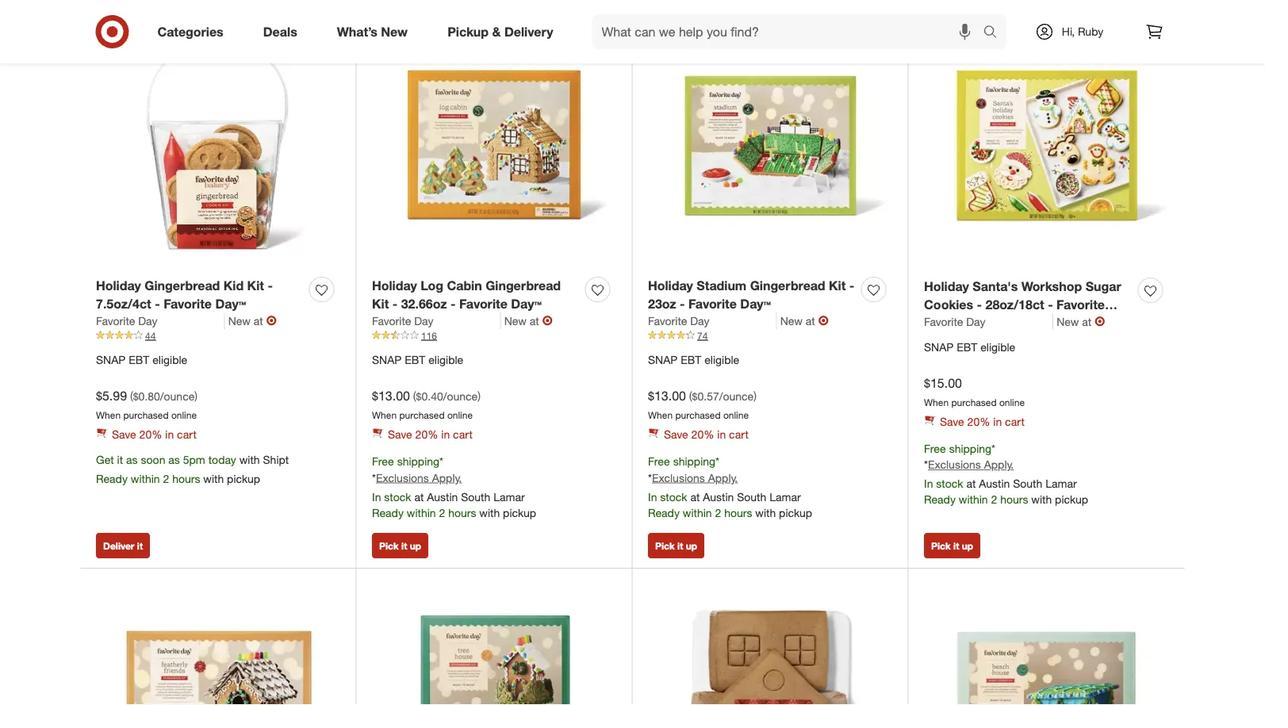 Task type: vqa. For each thing, say whether or not it's contained in the screenshot.
the Only
no



Task type: describe. For each thing, give the bounding box(es) containing it.
favorite day for holiday log cabin gingerbread kit - 32.66oz - favorite day™
[[372, 314, 434, 328]]

cart for log
[[453, 427, 473, 441]]

5pm
[[183, 453, 205, 467]]

deliver it
[[103, 540, 143, 552]]

when inside $15.00 when purchased online
[[924, 396, 949, 408]]

pickup & delivery link
[[434, 14, 573, 49]]

favorite inside holiday stadium gingerbread kit - 23oz - favorite day™
[[689, 296, 737, 312]]

south for 28oz/18ct
[[1013, 477, 1043, 491]]

new at ¬ for workshop
[[1057, 314, 1106, 329]]

santa's
[[973, 279, 1018, 294]]

online inside $15.00 when purchased online
[[1000, 396, 1025, 408]]

pickup
[[448, 24, 489, 39]]

ready for holiday santa's workshop sugar cookies - 28oz/18ct - favorite day™
[[924, 493, 956, 507]]

eligible for holiday log cabin gingerbread kit - 32.66oz - favorite day™
[[429, 353, 464, 367]]

20% for holiday gingerbread kid kit - 7.5oz/4ct - favorite day™
[[139, 427, 162, 441]]

snap for holiday gingerbread kid kit - 7.5oz/4ct - favorite day™
[[96, 353, 126, 367]]

( for -
[[413, 389, 416, 403]]

shipt
[[263, 453, 289, 467]]

day™ inside holiday santa's workshop sugar cookies - 28oz/18ct - favorite day™
[[924, 315, 955, 331]]

1 as from the left
[[126, 453, 138, 467]]

2 for holiday log cabin gingerbread kit - 32.66oz - favorite day™
[[439, 506, 445, 520]]

categories
[[158, 24, 224, 39]]

with for holiday santa's workshop sugar cookies - 28oz/18ct - favorite day™
[[1032, 493, 1052, 507]]

hi, ruby
[[1062, 25, 1104, 38]]

holiday for holiday log cabin gingerbread kit - 32.66oz - favorite day™
[[372, 278, 417, 294]]

pick it up button for holiday santa's workshop sugar cookies - 28oz/18ct - favorite day™
[[924, 533, 981, 558]]

favorite down 7.5oz/4ct at top
[[96, 314, 135, 328]]

/ounce for 7.5oz/4ct
[[160, 389, 195, 403]]

$15.00
[[924, 375, 962, 391]]

up for holiday santa's workshop sugar cookies - 28oz/18ct - favorite day™
[[962, 540, 974, 552]]

lamar for holiday santa's workshop sugar cookies - 28oz/18ct - favorite day™
[[1046, 477, 1077, 491]]

austin for 32.66oz
[[427, 490, 458, 504]]

holiday log cabin gingerbread kit - 32.66oz - favorite day™ link
[[372, 277, 579, 313]]

116 link
[[372, 329, 617, 343]]

stadium
[[697, 278, 747, 294]]

apply. for 32.66oz
[[432, 471, 462, 485]]

deliver
[[103, 540, 135, 552]]

ebt for holiday stadium gingerbread kit - 23oz - favorite day™
[[681, 353, 702, 367]]

purchased for holiday stadium gingerbread kit - 23oz - favorite day™
[[676, 409, 721, 421]]

holiday santa's workshop sugar cookies - 28oz/18ct - favorite day™ link
[[924, 278, 1132, 331]]

what's new link
[[324, 14, 428, 49]]

what's new
[[337, 24, 408, 39]]

austin for -
[[703, 490, 734, 504]]

holiday santa's workshop sugar cookies - 28oz/18ct - favorite day™
[[924, 279, 1122, 331]]

search
[[976, 25, 1015, 41]]

116
[[421, 330, 437, 342]]

day™ inside holiday log cabin gingerbread kit - 32.66oz - favorite day™
[[511, 296, 542, 312]]

eligible down the 28oz/18ct
[[981, 340, 1016, 354]]

favorite down "cookies"
[[924, 315, 964, 329]]

28oz/18ct
[[986, 297, 1045, 312]]

eligible for holiday stadium gingerbread kit - 23oz - favorite day™
[[705, 353, 740, 367]]

pick for holiday santa's workshop sugar cookies - 28oz/18ct - favorite day™
[[932, 540, 951, 552]]

exclusions for holiday santa's workshop sugar cookies - 28oz/18ct - favorite day™
[[928, 458, 981, 472]]

in for holiday gingerbread kid kit - 7.5oz/4ct - favorite day™
[[165, 427, 174, 441]]

pickup & delivery
[[448, 24, 554, 39]]

it for holiday stadium gingerbread kit - 23oz - favorite day™
[[678, 540, 684, 552]]

pick for holiday stadium gingerbread kit - 23oz - favorite day™
[[655, 540, 675, 552]]

cookies
[[924, 297, 974, 312]]

holiday for holiday santa's workshop sugar cookies - 28oz/18ct - favorite day™
[[924, 279, 970, 294]]

32.66oz
[[401, 296, 447, 312]]

save for holiday log cabin gingerbread kit - 32.66oz - favorite day™
[[388, 427, 412, 441]]

austin for 28oz/18ct
[[979, 477, 1010, 491]]

search button
[[976, 14, 1015, 52]]

holiday stadium gingerbread kit - 23oz - favorite day™ link
[[648, 277, 855, 313]]

free for holiday santa's workshop sugar cookies - 28oz/18ct - favorite day™
[[924, 441, 946, 455]]

gingerbread inside holiday stadium gingerbread kit - 23oz - favorite day™
[[750, 278, 826, 294]]

save 20% in cart for holiday santa's workshop sugar cookies - 28oz/18ct - favorite day™
[[940, 414, 1025, 428]]

exclusions apply. link for -
[[652, 471, 738, 485]]

it for holiday gingerbread kid kit - 7.5oz/4ct - favorite day™
[[137, 540, 143, 552]]

hours for holiday log cabin gingerbread kit - 32.66oz - favorite day™
[[448, 506, 476, 520]]

$0.40
[[416, 389, 443, 403]]

online for holiday stadium gingerbread kit - 23oz - favorite day™
[[724, 409, 749, 421]]

within for holiday santa's workshop sugar cookies - 28oz/18ct - favorite day™
[[959, 493, 988, 507]]

day for santa's
[[967, 315, 986, 329]]

23oz
[[648, 296, 677, 312]]

20% for holiday stadium gingerbread kit - 23oz - favorite day™
[[692, 427, 715, 441]]

favorite down 23oz
[[648, 314, 688, 328]]

get
[[96, 453, 114, 467]]

pick it up button for holiday log cabin gingerbread kit - 32.66oz - favorite day™
[[372, 533, 429, 558]]

/ounce for -
[[443, 389, 478, 403]]

snap for holiday log cabin gingerbread kit - 32.66oz - favorite day™
[[372, 353, 402, 367]]

purchased inside $15.00 when purchased online
[[952, 396, 997, 408]]

within for holiday log cabin gingerbread kit - 32.66oz - favorite day™
[[407, 506, 436, 520]]

it inside get it as soon as 5pm today with shipt ready within 2 hours with pickup
[[117, 453, 123, 467]]

in for holiday santa's workshop sugar cookies - 28oz/18ct - favorite day™
[[994, 414, 1002, 428]]

save for holiday gingerbread kid kit - 7.5oz/4ct - favorite day™
[[112, 427, 136, 441]]

20% for holiday santa's workshop sugar cookies - 28oz/18ct - favorite day™
[[968, 414, 991, 428]]

cabin
[[447, 278, 482, 294]]

ready inside get it as soon as 5pm today with shipt ready within 2 hours with pickup
[[96, 472, 128, 486]]

favorite day for holiday stadium gingerbread kit - 23oz - favorite day™
[[648, 314, 710, 328]]

¬ for holiday santa's workshop sugar cookies - 28oz/18ct - favorite day™
[[1095, 314, 1106, 329]]

deals link
[[250, 14, 317, 49]]

stock for holiday santa's workshop sugar cookies - 28oz/18ct - favorite day™
[[937, 477, 964, 491]]

hours inside get it as soon as 5pm today with shipt ready within 2 hours with pickup
[[172, 472, 200, 486]]

soon
[[141, 453, 165, 467]]

new for holiday santa's workshop sugar cookies - 28oz/18ct - favorite day™
[[1057, 315, 1080, 329]]

pick for holiday log cabin gingerbread kit - 32.66oz - favorite day™
[[379, 540, 399, 552]]

in for holiday log cabin gingerbread kit - 32.66oz - favorite day™
[[372, 490, 381, 504]]

ready for holiday log cabin gingerbread kit - 32.66oz - favorite day™
[[372, 506, 404, 520]]

44
[[145, 330, 156, 342]]

holiday gingerbread kid kit - 7.5oz/4ct - favorite day™ link
[[96, 277, 303, 313]]

day™ inside holiday stadium gingerbread kit - 23oz - favorite day™
[[741, 296, 771, 312]]

cart for santa's
[[1005, 414, 1025, 428]]

pickup for holiday log cabin gingerbread kit - 32.66oz - favorite day™
[[503, 506, 536, 520]]

new at ¬ for kid
[[228, 313, 277, 329]]

gingerbread inside holiday log cabin gingerbread kit - 32.66oz - favorite day™
[[486, 278, 561, 294]]

online for holiday gingerbread kid kit - 7.5oz/4ct - favorite day™
[[171, 409, 197, 421]]

day™ inside holiday gingerbread kid kit - 7.5oz/4ct - favorite day™
[[215, 296, 246, 312]]

south for 32.66oz
[[461, 490, 491, 504]]

when for holiday gingerbread kid kit - 7.5oz/4ct - favorite day™
[[96, 409, 121, 421]]

holiday stadium gingerbread kit - 23oz - favorite day™
[[648, 278, 855, 312]]

ready for holiday stadium gingerbread kit - 23oz - favorite day™
[[648, 506, 680, 520]]

favorite day link for log
[[372, 313, 501, 329]]

log
[[421, 278, 444, 294]]

favorite day link for stadium
[[648, 313, 777, 329]]

favorite inside holiday santa's workshop sugar cookies - 28oz/18ct - favorite day™
[[1057, 297, 1105, 312]]

favorite inside holiday log cabin gingerbread kit - 32.66oz - favorite day™
[[459, 296, 508, 312]]

stock for holiday stadium gingerbread kit - 23oz - favorite day™
[[660, 490, 688, 504]]

exclusions for holiday stadium gingerbread kit - 23oz - favorite day™
[[652, 471, 705, 485]]

up for holiday log cabin gingerbread kit - 32.66oz - favorite day™
[[410, 540, 421, 552]]

$5.99
[[96, 388, 127, 404]]

¬ for holiday stadium gingerbread kit - 23oz - favorite day™
[[819, 313, 829, 329]]

favorite down 32.66oz
[[372, 314, 411, 328]]

in for holiday stadium gingerbread kit - 23oz - favorite day™
[[718, 427, 726, 441]]



Task type: locate. For each thing, give the bounding box(es) containing it.
1 horizontal spatial apply.
[[708, 471, 738, 485]]

snap ebt eligible
[[924, 340, 1016, 354], [96, 353, 187, 367], [372, 353, 464, 367], [648, 353, 740, 367]]

as left soon
[[126, 453, 138, 467]]

favorite day down 32.66oz
[[372, 314, 434, 328]]

it
[[117, 453, 123, 467], [137, 540, 143, 552], [402, 540, 407, 552], [678, 540, 684, 552], [954, 540, 960, 552]]

0 horizontal spatial pick
[[379, 540, 399, 552]]

categories link
[[144, 14, 243, 49]]

favorite up "44" link
[[164, 296, 212, 312]]

kit inside holiday stadium gingerbread kit - 23oz - favorite day™
[[829, 278, 846, 294]]

2 horizontal spatial free shipping * * exclusions apply. in stock at  austin south lamar ready within 2 hours with pickup
[[924, 441, 1089, 507]]

20% for holiday log cabin gingerbread kit - 32.66oz - favorite day™
[[415, 427, 438, 441]]

free shipping * * exclusions apply. in stock at  austin south lamar ready within 2 hours with pickup for 32.66oz
[[372, 454, 536, 520]]

snap ebt eligible up $15.00
[[924, 340, 1016, 354]]

holiday inside holiday log cabin gingerbread kit - 32.66oz - favorite day™
[[372, 278, 417, 294]]

0 horizontal spatial )
[[195, 389, 198, 403]]

save 20% in cart for holiday log cabin gingerbread kit - 32.66oz - favorite day™
[[388, 427, 473, 441]]

¬ up "44" link
[[266, 313, 277, 329]]

favorite day link down the 28oz/18ct
[[924, 314, 1054, 330]]

2 horizontal spatial in
[[924, 477, 934, 491]]

exclusions apply. link down $15.00 when purchased online
[[928, 458, 1014, 472]]

snap ebt eligible for holiday log cabin gingerbread kit - 32.66oz - favorite day™
[[372, 353, 464, 367]]

save up get
[[112, 427, 136, 441]]

&
[[492, 24, 501, 39]]

¬
[[266, 313, 277, 329], [543, 313, 553, 329], [819, 313, 829, 329], [1095, 314, 1106, 329]]

new for holiday log cabin gingerbread kit - 32.66oz - favorite day™
[[504, 314, 527, 328]]

$13.00 inside $13.00 ( $0.57 /ounce ) when purchased online
[[648, 388, 686, 404]]

1 horizontal spatial gingerbread
[[486, 278, 561, 294]]

snap up $15.00
[[924, 340, 954, 354]]

1 horizontal spatial pick
[[655, 540, 675, 552]]

favorite down sugar
[[1057, 297, 1105, 312]]

2 horizontal spatial shipping
[[950, 441, 992, 455]]

2 horizontal spatial apply.
[[985, 458, 1014, 472]]

1 horizontal spatial exclusions
[[652, 471, 705, 485]]

free for holiday stadium gingerbread kit - 23oz - favorite day™
[[648, 454, 670, 468]]

hours for holiday santa's workshop sugar cookies - 28oz/18ct - favorite day™
[[1001, 493, 1029, 507]]

2 horizontal spatial (
[[689, 389, 692, 403]]

holiday
[[96, 278, 141, 294], [372, 278, 417, 294], [648, 278, 693, 294], [924, 279, 970, 294]]

1 horizontal spatial stock
[[660, 490, 688, 504]]

2 /ounce from the left
[[443, 389, 478, 403]]

shipping down $13.00 ( $0.57 /ounce ) when purchased online
[[673, 454, 716, 468]]

hi,
[[1062, 25, 1075, 38]]

( inside $13.00 ( $0.40 /ounce ) when purchased online
[[413, 389, 416, 403]]

2 horizontal spatial gingerbread
[[750, 278, 826, 294]]

new at ¬ for cabin
[[504, 313, 553, 329]]

favorite day
[[96, 314, 157, 328], [372, 314, 434, 328], [648, 314, 710, 328], [924, 315, 986, 329]]

cart down $13.00 ( $0.40 /ounce ) when purchased online
[[453, 427, 473, 441]]

3 ( from the left
[[689, 389, 692, 403]]

2 ) from the left
[[478, 389, 481, 403]]

eligible for holiday gingerbread kid kit - 7.5oz/4ct - favorite day™
[[152, 353, 187, 367]]

exclusions
[[928, 458, 981, 472], [376, 471, 429, 485], [652, 471, 705, 485]]

20% up soon
[[139, 427, 162, 441]]

2 for holiday stadium gingerbread kit - 23oz - favorite day™
[[715, 506, 722, 520]]

1 horizontal spatial south
[[737, 490, 767, 504]]

save for holiday santa's workshop sugar cookies - 28oz/18ct - favorite day™
[[940, 414, 965, 428]]

purchased inside $13.00 ( $0.40 /ounce ) when purchased online
[[400, 409, 445, 421]]

2 $13.00 from the left
[[648, 388, 686, 404]]

0 horizontal spatial free
[[372, 454, 394, 468]]

favorite day for holiday santa's workshop sugar cookies - 28oz/18ct - favorite day™
[[924, 315, 986, 329]]

2 as from the left
[[168, 453, 180, 467]]

2 ( from the left
[[413, 389, 416, 403]]

free shipping * * exclusions apply. in stock at  austin south lamar ready within 2 hours with pickup
[[924, 441, 1089, 507], [372, 454, 536, 520], [648, 454, 813, 520]]

1 horizontal spatial free shipping * * exclusions apply. in stock at  austin south lamar ready within 2 hours with pickup
[[648, 454, 813, 520]]

) for gingerbread
[[754, 389, 757, 403]]

save for holiday stadium gingerbread kit - 23oz - favorite day™
[[664, 427, 689, 441]]

) inside $5.99 ( $0.80 /ounce ) when purchased online
[[195, 389, 198, 403]]

favorite day down "cookies"
[[924, 315, 986, 329]]

ready
[[96, 472, 128, 486], [924, 493, 956, 507], [372, 506, 404, 520], [648, 506, 680, 520]]

holiday tree house gingerbread kit - 33.23oz - favorite day™ image
[[372, 584, 617, 705], [372, 584, 617, 705]]

2 inside get it as soon as 5pm today with shipt ready within 2 hours with pickup
[[163, 472, 169, 486]]

holiday inside holiday stadium gingerbread kit - 23oz - favorite day™
[[648, 278, 693, 294]]

0 horizontal spatial austin
[[427, 490, 458, 504]]

ebt down 44
[[129, 353, 149, 367]]

$13.00 ( $0.40 /ounce ) when purchased online
[[372, 388, 481, 421]]

0 horizontal spatial (
[[130, 389, 133, 403]]

1 ( from the left
[[130, 389, 133, 403]]

snap up $13.00 ( $0.40 /ounce ) when purchased online
[[372, 353, 402, 367]]

3 up from the left
[[962, 540, 974, 552]]

2 horizontal spatial pick it up
[[932, 540, 974, 552]]

$13.00
[[372, 388, 410, 404], [648, 388, 686, 404]]

new at ¬ up 116 link
[[504, 313, 553, 329]]

holiday up 7.5oz/4ct at top
[[96, 278, 141, 294]]

free shipping * * exclusions apply. in stock at  austin south lamar ready within 2 hours with pickup for -
[[648, 454, 813, 520]]

within inside get it as soon as 5pm today with shipt ready within 2 hours with pickup
[[131, 472, 160, 486]]

lamar
[[1046, 477, 1077, 491], [494, 490, 525, 504], [770, 490, 801, 504]]

kid
[[224, 278, 244, 294]]

save 20% in cart
[[940, 414, 1025, 428], [112, 427, 197, 441], [388, 427, 473, 441], [664, 427, 749, 441]]

2 horizontal spatial stock
[[937, 477, 964, 491]]

/ounce inside $5.99 ( $0.80 /ounce ) when purchased online
[[160, 389, 195, 403]]

$0.57
[[692, 389, 720, 403]]

20% down $15.00 when purchased online
[[968, 414, 991, 428]]

1 up from the left
[[410, 540, 421, 552]]

save 20% in cart up soon
[[112, 427, 197, 441]]

ebt down 74
[[681, 353, 702, 367]]

purchased inside $5.99 ( $0.80 /ounce ) when purchased online
[[123, 409, 169, 421]]

shipping for 28oz/18ct
[[950, 441, 992, 455]]

it for holiday log cabin gingerbread kit - 32.66oz - favorite day™
[[402, 540, 407, 552]]

holiday log cabin gingerbread kit - 32.66oz - favorite day™ image
[[372, 23, 617, 268], [372, 23, 617, 268]]

pick it up for holiday santa's workshop sugar cookies - 28oz/18ct - favorite day™
[[932, 540, 974, 552]]

purchased for holiday log cabin gingerbread kit - 32.66oz - favorite day™
[[400, 409, 445, 421]]

2 horizontal spatial pick it up button
[[924, 533, 981, 558]]

2 up from the left
[[686, 540, 698, 552]]

1 horizontal spatial exclusions apply. link
[[652, 471, 738, 485]]

) inside $13.00 ( $0.57 /ounce ) when purchased online
[[754, 389, 757, 403]]

gingerbread up 116 link
[[486, 278, 561, 294]]

new down workshop
[[1057, 315, 1080, 329]]

)
[[195, 389, 198, 403], [478, 389, 481, 403], [754, 389, 757, 403]]

as
[[126, 453, 138, 467], [168, 453, 180, 467]]

1 horizontal spatial free
[[648, 454, 670, 468]]

new at ¬ up 74 link
[[781, 313, 829, 329]]

apply. down $15.00 when purchased online
[[985, 458, 1014, 472]]

holiday for holiday gingerbread kid kit - 7.5oz/4ct - favorite day™
[[96, 278, 141, 294]]

pick
[[379, 540, 399, 552], [655, 540, 675, 552], [932, 540, 951, 552]]

favorite down cabin
[[459, 296, 508, 312]]

snap ebt eligible for holiday gingerbread kid kit - 7.5oz/4ct - favorite day™
[[96, 353, 187, 367]]

2
[[163, 472, 169, 486], [991, 493, 998, 507], [439, 506, 445, 520], [715, 506, 722, 520]]

day up 74
[[691, 314, 710, 328]]

when inside $13.00 ( $0.57 /ounce ) when purchased online
[[648, 409, 673, 421]]

save down $13.00 ( $0.40 /ounce ) when purchased online
[[388, 427, 412, 441]]

( inside $13.00 ( $0.57 /ounce ) when purchased online
[[689, 389, 692, 403]]

eligible down 116
[[429, 353, 464, 367]]

snap
[[924, 340, 954, 354], [96, 353, 126, 367], [372, 353, 402, 367], [648, 353, 678, 367]]

) right $0.57
[[754, 389, 757, 403]]

holiday featherly friends gingerbread house kitt - 27.36oz - favorite day™ image
[[96, 584, 340, 705], [96, 584, 340, 705]]

lamar for holiday log cabin gingerbread kit - 32.66oz - favorite day™
[[494, 490, 525, 504]]

pickup
[[227, 472, 260, 486], [1055, 493, 1089, 507], [503, 506, 536, 520], [779, 506, 813, 520]]

favorite down stadium
[[689, 296, 737, 312]]

hours for holiday stadium gingerbread kit - 23oz - favorite day™
[[725, 506, 753, 520]]

purchased down $0.57
[[676, 409, 721, 421]]

3 pick it up button from the left
[[924, 533, 981, 558]]

) for cabin
[[478, 389, 481, 403]]

0 horizontal spatial $13.00
[[372, 388, 410, 404]]

ebt up $15.00
[[957, 340, 978, 354]]

2 gingerbread from the left
[[486, 278, 561, 294]]

day for stadium
[[691, 314, 710, 328]]

new for holiday gingerbread kid kit - 7.5oz/4ct - favorite day™
[[228, 314, 251, 328]]

gingerbread up 74 link
[[750, 278, 826, 294]]

1 pick it up from the left
[[379, 540, 421, 552]]

new at ¬
[[228, 313, 277, 329], [504, 313, 553, 329], [781, 313, 829, 329], [1057, 314, 1106, 329]]

3 pick from the left
[[932, 540, 951, 552]]

0 horizontal spatial as
[[126, 453, 138, 467]]

ebt
[[957, 340, 978, 354], [129, 353, 149, 367], [405, 353, 426, 367], [681, 353, 702, 367]]

holiday for holiday stadium gingerbread kit - 23oz - favorite day™
[[648, 278, 693, 294]]

0 horizontal spatial exclusions apply. link
[[376, 471, 462, 485]]

$13.00 for -
[[372, 388, 410, 404]]

0 horizontal spatial kit
[[247, 278, 264, 294]]

1 horizontal spatial austin
[[703, 490, 734, 504]]

3 pick it up from the left
[[932, 540, 974, 552]]

with for holiday stadium gingerbread kit - 23oz - favorite day™
[[756, 506, 776, 520]]

2 horizontal spatial lamar
[[1046, 477, 1077, 491]]

day up 44
[[138, 314, 157, 328]]

1 horizontal spatial (
[[413, 389, 416, 403]]

1 horizontal spatial /ounce
[[443, 389, 478, 403]]

exclusions apply. link down $13.00 ( $0.40 /ounce ) when purchased online
[[376, 471, 462, 485]]

save
[[940, 414, 965, 428], [112, 427, 136, 441], [388, 427, 412, 441], [664, 427, 689, 441]]

austin
[[979, 477, 1010, 491], [427, 490, 458, 504], [703, 490, 734, 504]]

snap for holiday stadium gingerbread kit - 23oz - favorite day™
[[648, 353, 678, 367]]

1 horizontal spatial )
[[478, 389, 481, 403]]

apply. for -
[[708, 471, 738, 485]]

kit inside holiday gingerbread kid kit - 7.5oz/4ct - favorite day™
[[247, 278, 264, 294]]

day™
[[215, 296, 246, 312], [511, 296, 542, 312], [741, 296, 771, 312], [924, 315, 955, 331]]

new up "44" link
[[228, 314, 251, 328]]

new up 116 link
[[504, 314, 527, 328]]

7.5oz/4ct
[[96, 296, 151, 312]]

sugar
[[1086, 279, 1122, 294]]

2 pick it up button from the left
[[648, 533, 705, 558]]

day™ up 116 link
[[511, 296, 542, 312]]

favorite day for holiday gingerbread kid kit - 7.5oz/4ct - favorite day™
[[96, 314, 157, 328]]

free down $13.00 ( $0.57 /ounce ) when purchased online
[[648, 454, 670, 468]]

) right $0.80
[[195, 389, 198, 403]]

0 horizontal spatial lamar
[[494, 490, 525, 504]]

favorite day link for santa's
[[924, 314, 1054, 330]]

¬ for holiday log cabin gingerbread kit - 32.66oz - favorite day™
[[543, 313, 553, 329]]

1 gingerbread from the left
[[145, 278, 220, 294]]

ebt for holiday gingerbread kid kit - 7.5oz/4ct - favorite day™
[[129, 353, 149, 367]]

within for holiday stadium gingerbread kit - 23oz - favorite day™
[[683, 506, 712, 520]]

cart for stadium
[[729, 427, 749, 441]]

stock for holiday log cabin gingerbread kit - 32.66oz - favorite day™
[[384, 490, 411, 504]]

1 $13.00 from the left
[[372, 388, 410, 404]]

*
[[992, 441, 996, 455], [440, 454, 444, 468], [716, 454, 720, 468], [924, 458, 928, 472], [372, 471, 376, 485], [648, 471, 652, 485]]

$15.00 when purchased online
[[924, 375, 1025, 408]]

kit inside holiday log cabin gingerbread kit - 32.66oz - favorite day™
[[372, 296, 389, 312]]

holiday up 32.66oz
[[372, 278, 417, 294]]

online for holiday log cabin gingerbread kit - 32.66oz - favorite day™
[[447, 409, 473, 421]]

apply. down $13.00 ( $0.57 /ounce ) when purchased online
[[708, 471, 738, 485]]

cart down $15.00 when purchased online
[[1005, 414, 1025, 428]]

/ounce down 74 link
[[720, 389, 754, 403]]

(
[[130, 389, 133, 403], [413, 389, 416, 403], [689, 389, 692, 403]]

2 horizontal spatial kit
[[829, 278, 846, 294]]

kit
[[247, 278, 264, 294], [829, 278, 846, 294], [372, 296, 389, 312]]

1 horizontal spatial up
[[686, 540, 698, 552]]

pick it up for holiday log cabin gingerbread kit - 32.66oz - favorite day™
[[379, 540, 421, 552]]

$13.00 left $0.57
[[648, 388, 686, 404]]

it inside button
[[137, 540, 143, 552]]

¬ up 74 link
[[819, 313, 829, 329]]

save 20% in cart down $13.00 ( $0.40 /ounce ) when purchased online
[[388, 427, 473, 441]]

hours
[[172, 472, 200, 486], [1001, 493, 1029, 507], [448, 506, 476, 520], [725, 506, 753, 520]]

in for holiday log cabin gingerbread kit - 32.66oz - favorite day™
[[441, 427, 450, 441]]

2 horizontal spatial austin
[[979, 477, 1010, 491]]

purchased for holiday gingerbread kid kit - 7.5oz/4ct - favorite day™
[[123, 409, 169, 421]]

snap up the $5.99
[[96, 353, 126, 367]]

new up 74 link
[[781, 314, 803, 328]]

2 horizontal spatial exclusions apply. link
[[928, 458, 1014, 472]]

) inside $13.00 ( $0.40 /ounce ) when purchased online
[[478, 389, 481, 403]]

new at ¬ down sugar
[[1057, 314, 1106, 329]]

What can we help you find? suggestions appear below search field
[[592, 14, 988, 49]]

2 horizontal spatial south
[[1013, 477, 1043, 491]]

3 ) from the left
[[754, 389, 757, 403]]

¬ up 116 link
[[543, 313, 553, 329]]

3 /ounce from the left
[[720, 389, 754, 403]]

0 horizontal spatial /ounce
[[160, 389, 195, 403]]

1 /ounce from the left
[[160, 389, 195, 403]]

¬ down sugar
[[1095, 314, 1106, 329]]

favorite
[[164, 296, 212, 312], [459, 296, 508, 312], [689, 296, 737, 312], [1057, 297, 1105, 312], [96, 314, 135, 328], [372, 314, 411, 328], [648, 314, 688, 328], [924, 315, 964, 329]]

holiday up "cookies"
[[924, 279, 970, 294]]

0 horizontal spatial pick it up button
[[372, 533, 429, 558]]

get it as soon as 5pm today with shipt ready within 2 hours with pickup
[[96, 453, 289, 486]]

purchased down $0.80
[[123, 409, 169, 421]]

online inside $13.00 ( $0.57 /ounce ) when purchased online
[[724, 409, 749, 421]]

holiday stadium gingerbread kit - 23oz - favorite day™ image
[[648, 23, 893, 268], [648, 23, 893, 268]]

free for holiday log cabin gingerbread kit - 32.66oz - favorite day™
[[372, 454, 394, 468]]

1 horizontal spatial as
[[168, 453, 180, 467]]

when for holiday log cabin gingerbread kit - 32.66oz - favorite day™
[[372, 409, 397, 421]]

day™ down kid at the left top
[[215, 296, 246, 312]]

2 horizontal spatial exclusions
[[928, 458, 981, 472]]

free
[[924, 441, 946, 455], [372, 454, 394, 468], [648, 454, 670, 468]]

exclusions apply. link for 28oz/18ct
[[928, 458, 1014, 472]]

when for holiday stadium gingerbread kit - 23oz - favorite day™
[[648, 409, 673, 421]]

exclusions apply. link down $13.00 ( $0.57 /ounce ) when purchased online
[[652, 471, 738, 485]]

purchased down $0.40
[[400, 409, 445, 421]]

2 for holiday santa's workshop sugar cookies - 28oz/18ct - favorite day™
[[991, 493, 998, 507]]

74 link
[[648, 329, 893, 343]]

free down $13.00 ( $0.40 /ounce ) when purchased online
[[372, 454, 394, 468]]

apply. down $13.00 ( $0.40 /ounce ) when purchased online
[[432, 471, 462, 485]]

exclusions for holiday log cabin gingerbread kit - 32.66oz - favorite day™
[[376, 471, 429, 485]]

20% down $13.00 ( $0.57 /ounce ) when purchased online
[[692, 427, 715, 441]]

/ounce down 116 link
[[443, 389, 478, 403]]

cart
[[1005, 414, 1025, 428], [177, 427, 197, 441], [453, 427, 473, 441], [729, 427, 749, 441]]

in
[[924, 477, 934, 491], [372, 490, 381, 504], [648, 490, 657, 504]]

1 horizontal spatial pick it up button
[[648, 533, 705, 558]]

favorite day link up 44
[[96, 313, 225, 329]]

0 horizontal spatial stock
[[384, 490, 411, 504]]

1 horizontal spatial lamar
[[770, 490, 801, 504]]

2 pick it up from the left
[[655, 540, 698, 552]]

0 horizontal spatial gingerbread
[[145, 278, 220, 294]]

within
[[131, 472, 160, 486], [959, 493, 988, 507], [407, 506, 436, 520], [683, 506, 712, 520]]

purchased inside $13.00 ( $0.57 /ounce ) when purchased online
[[676, 409, 721, 421]]

1 pick it up button from the left
[[372, 533, 429, 558]]

new at ¬ up "44" link
[[228, 313, 277, 329]]

gingerbread left kid at the left top
[[145, 278, 220, 294]]

$0.80
[[133, 389, 160, 403]]

favorite day down 7.5oz/4ct at top
[[96, 314, 157, 328]]

day™ up 74 link
[[741, 296, 771, 312]]

new right what's
[[381, 24, 408, 39]]

purchased down $15.00
[[952, 396, 997, 408]]

pickup inside get it as soon as 5pm today with shipt ready within 2 hours with pickup
[[227, 472, 260, 486]]

0 horizontal spatial south
[[461, 490, 491, 504]]

/ounce inside $13.00 ( $0.40 /ounce ) when purchased online
[[443, 389, 478, 403]]

in
[[994, 414, 1002, 428], [165, 427, 174, 441], [441, 427, 450, 441], [718, 427, 726, 441]]

up
[[410, 540, 421, 552], [686, 540, 698, 552], [962, 540, 974, 552]]

0 horizontal spatial free shipping * * exclusions apply. in stock at  austin south lamar ready within 2 hours with pickup
[[372, 454, 536, 520]]

today
[[208, 453, 236, 467]]

44 link
[[96, 329, 340, 343]]

snap ebt eligible down 44
[[96, 353, 187, 367]]

save down $15.00 when purchased online
[[940, 414, 965, 428]]

20% down $13.00 ( $0.40 /ounce ) when purchased online
[[415, 427, 438, 441]]

in for holiday stadium gingerbread kit - 23oz - favorite day™
[[648, 490, 657, 504]]

favorite day link up 116
[[372, 313, 501, 329]]

purchased
[[952, 396, 997, 408], [123, 409, 169, 421], [400, 409, 445, 421], [676, 409, 721, 421]]

in down $13.00 ( $0.40 /ounce ) when purchased online
[[441, 427, 450, 441]]

-
[[268, 278, 273, 294], [850, 278, 855, 294], [155, 296, 160, 312], [393, 296, 398, 312], [451, 296, 456, 312], [680, 296, 685, 312], [977, 297, 982, 312], [1048, 297, 1054, 312]]

$13.00 inside $13.00 ( $0.40 /ounce ) when purchased online
[[372, 388, 410, 404]]

when inside $5.99 ( $0.80 /ounce ) when purchased online
[[96, 409, 121, 421]]

snap ebt eligible down 74
[[648, 353, 740, 367]]

holiday log cabin gingerbread kit - 32.66oz - favorite day™
[[372, 278, 561, 312]]

gingerbread inside holiday gingerbread kid kit - 7.5oz/4ct - favorite day™
[[145, 278, 220, 294]]

with
[[239, 453, 260, 467], [203, 472, 224, 486], [1032, 493, 1052, 507], [480, 506, 500, 520], [756, 506, 776, 520]]

1 horizontal spatial in
[[648, 490, 657, 504]]

in up soon
[[165, 427, 174, 441]]

apply. for 28oz/18ct
[[985, 458, 1014, 472]]

snap down 23oz
[[648, 353, 678, 367]]

as left 5pm
[[168, 453, 180, 467]]

workshop
[[1022, 279, 1083, 294]]

1 horizontal spatial $13.00
[[648, 388, 686, 404]]

shipping for 32.66oz
[[397, 454, 440, 468]]

/ounce up 5pm
[[160, 389, 195, 403]]

favorite day down 23oz
[[648, 314, 710, 328]]

deals
[[263, 24, 297, 39]]

day for log
[[414, 314, 434, 328]]

holiday gingerbread kid kit - 7.5oz/4ct - favorite day™
[[96, 278, 273, 312]]

$13.00 left $0.40
[[372, 388, 410, 404]]

2 pick from the left
[[655, 540, 675, 552]]

eligible down 74
[[705, 353, 740, 367]]

2 horizontal spatial /ounce
[[720, 389, 754, 403]]

/ounce for 23oz
[[720, 389, 754, 403]]

ebt down 116
[[405, 353, 426, 367]]

online inside $13.00 ( $0.40 /ounce ) when purchased online
[[447, 409, 473, 421]]

shipping down $13.00 ( $0.40 /ounce ) when purchased online
[[397, 454, 440, 468]]

stock
[[937, 477, 964, 491], [384, 490, 411, 504], [660, 490, 688, 504]]

when
[[924, 396, 949, 408], [96, 409, 121, 421], [372, 409, 397, 421], [648, 409, 673, 421]]

ruby
[[1078, 25, 1104, 38]]

gingerbread
[[145, 278, 220, 294], [486, 278, 561, 294], [750, 278, 826, 294]]

holiday basic gingerbread kit with roof helper - 13oz - favorite day™ image
[[648, 584, 893, 705], [648, 584, 893, 705]]

$5.99 ( $0.80 /ounce ) when purchased online
[[96, 388, 198, 421]]

holiday santa's workshop sugar cookies - 28oz/18ct - favorite day™ image
[[924, 23, 1170, 269], [924, 23, 1170, 269]]

eligible
[[981, 340, 1016, 354], [152, 353, 187, 367], [429, 353, 464, 367], [705, 353, 740, 367]]

( inside $5.99 ( $0.80 /ounce ) when purchased online
[[130, 389, 133, 403]]

new
[[381, 24, 408, 39], [228, 314, 251, 328], [504, 314, 527, 328], [781, 314, 803, 328], [1057, 315, 1080, 329]]

delivery
[[505, 24, 554, 39]]

exclusions down $15.00 when purchased online
[[928, 458, 981, 472]]

( for 23oz
[[689, 389, 692, 403]]

0 horizontal spatial pick it up
[[379, 540, 421, 552]]

online inside $5.99 ( $0.80 /ounce ) when purchased online
[[171, 409, 197, 421]]

favorite day link up 74
[[648, 313, 777, 329]]

save 20% in cart down $13.00 ( $0.57 /ounce ) when purchased online
[[664, 427, 749, 441]]

0 horizontal spatial shipping
[[397, 454, 440, 468]]

shipping
[[950, 441, 992, 455], [397, 454, 440, 468], [673, 454, 716, 468]]

cart up 5pm
[[177, 427, 197, 441]]

when inside $13.00 ( $0.40 /ounce ) when purchased online
[[372, 409, 397, 421]]

save 20% in cart down $15.00 when purchased online
[[940, 414, 1025, 428]]

holiday inside holiday santa's workshop sugar cookies - 28oz/18ct - favorite day™
[[924, 279, 970, 294]]

online
[[1000, 396, 1025, 408], [171, 409, 197, 421], [447, 409, 473, 421], [724, 409, 749, 421]]

what's
[[337, 24, 378, 39]]

/ounce inside $13.00 ( $0.57 /ounce ) when purchased online
[[720, 389, 754, 403]]

1 horizontal spatial pick it up
[[655, 540, 698, 552]]

day up 116
[[414, 314, 434, 328]]

in for holiday santa's workshop sugar cookies - 28oz/18ct - favorite day™
[[924, 477, 934, 491]]

74
[[697, 330, 708, 342]]

$13.00 ( $0.57 /ounce ) when purchased online
[[648, 388, 757, 421]]

day
[[138, 314, 157, 328], [414, 314, 434, 328], [691, 314, 710, 328], [967, 315, 986, 329]]

day for gingerbread
[[138, 314, 157, 328]]

eligible down 44
[[152, 353, 187, 367]]

deliver it button
[[96, 533, 150, 558]]

3 gingerbread from the left
[[750, 278, 826, 294]]

0 horizontal spatial in
[[372, 490, 381, 504]]

2 horizontal spatial up
[[962, 540, 974, 552]]

1 horizontal spatial shipping
[[673, 454, 716, 468]]

0 horizontal spatial exclusions
[[376, 471, 429, 485]]

2 horizontal spatial free
[[924, 441, 946, 455]]

0 horizontal spatial apply.
[[432, 471, 462, 485]]

holiday gingerbread kid kit - 7.5oz/4ct - favorite day™ image
[[96, 23, 340, 268], [96, 23, 340, 268]]

exclusions apply. link
[[928, 458, 1014, 472], [376, 471, 462, 485], [652, 471, 738, 485]]

holiday beach house sugar cookie kit - 28.30oz - favorite day™ image
[[924, 584, 1170, 705], [924, 584, 1170, 705]]

1 horizontal spatial kit
[[372, 296, 389, 312]]

1 ) from the left
[[195, 389, 198, 403]]

exclusions down $13.00 ( $0.40 /ounce ) when purchased online
[[376, 471, 429, 485]]

shipping down $15.00 when purchased online
[[950, 441, 992, 455]]

2 horizontal spatial )
[[754, 389, 757, 403]]

pickup for holiday stadium gingerbread kit - 23oz - favorite day™
[[779, 506, 813, 520]]

favorite day link
[[96, 313, 225, 329], [372, 313, 501, 329], [648, 313, 777, 329], [924, 314, 1054, 330]]

exclusions apply. link for 32.66oz
[[376, 471, 462, 485]]

snap ebt eligible down 116
[[372, 353, 464, 367]]

with for holiday log cabin gingerbread kit - 32.66oz - favorite day™
[[480, 506, 500, 520]]

exclusions down $13.00 ( $0.57 /ounce ) when purchased online
[[652, 471, 705, 485]]

2 horizontal spatial pick
[[932, 540, 951, 552]]

0 horizontal spatial up
[[410, 540, 421, 552]]

it for holiday santa's workshop sugar cookies - 28oz/18ct - favorite day™
[[954, 540, 960, 552]]

1 pick from the left
[[379, 540, 399, 552]]

favorite inside holiday gingerbread kid kit - 7.5oz/4ct - favorite day™
[[164, 296, 212, 312]]

pick it up button
[[372, 533, 429, 558], [648, 533, 705, 558], [924, 533, 981, 558]]

holiday inside holiday gingerbread kid kit - 7.5oz/4ct - favorite day™
[[96, 278, 141, 294]]

south
[[1013, 477, 1043, 491], [461, 490, 491, 504], [737, 490, 767, 504]]

kit for gingerbread
[[829, 278, 846, 294]]

) right $0.40
[[478, 389, 481, 403]]



